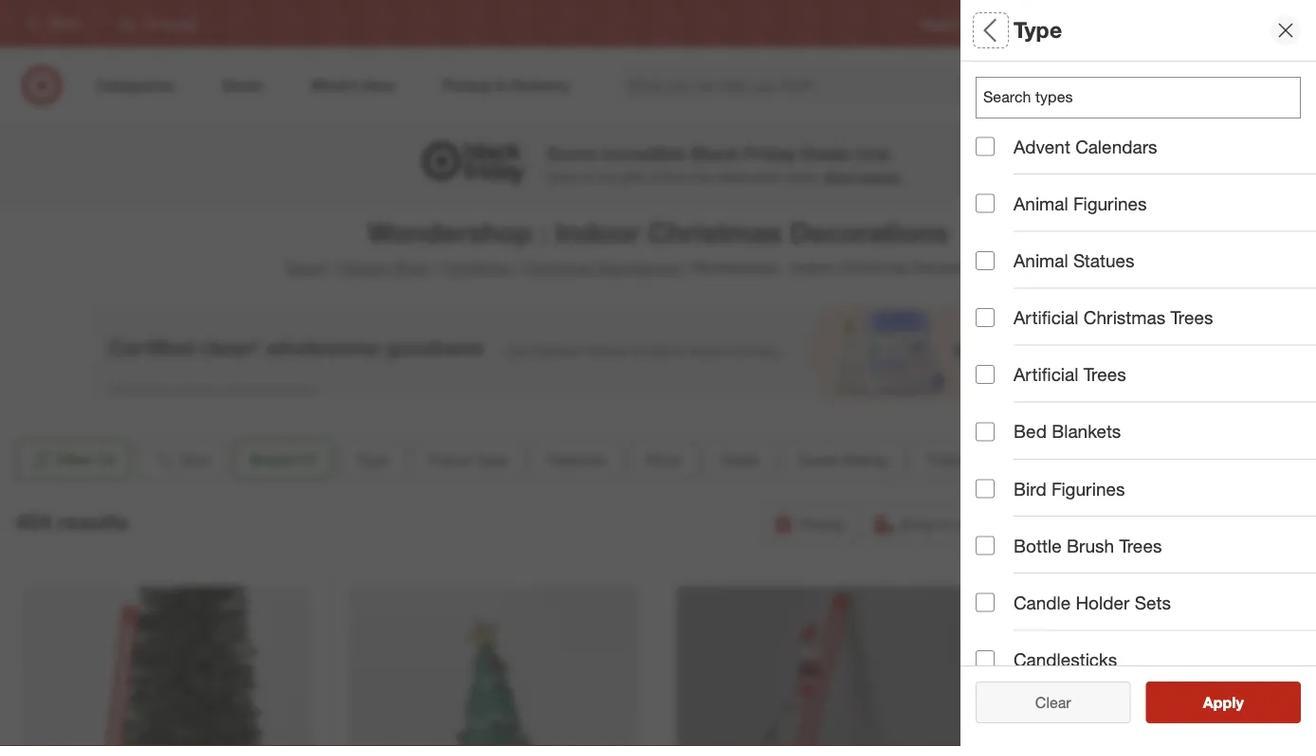 Task type: vqa. For each thing, say whether or not it's contained in the screenshot.
latest
no



Task type: describe. For each thing, give the bounding box(es) containing it.
results for 454 results
[[58, 509, 128, 536]]

sponsored
[[1171, 401, 1228, 415]]

score
[[547, 142, 597, 164]]

pickup button
[[764, 504, 857, 545]]

1 vertical spatial wondershop
[[368, 215, 532, 249]]

(1) for brand (1)
[[298, 451, 316, 469]]

apply button
[[1146, 682, 1301, 724]]

1 vertical spatial theme button
[[976, 526, 1317, 593]]

find stores link
[[1248, 16, 1305, 32]]

0 horizontal spatial deals
[[721, 451, 759, 469]]

animal figurines
[[1014, 193, 1147, 215]]

wondershop inside all filters 'dialog'
[[976, 165, 1052, 182]]

find
[[663, 169, 685, 185]]

apply
[[1204, 693, 1244, 712]]

search
[[1063, 78, 1109, 96]]

artificial christmas trees
[[1014, 307, 1214, 329]]

clear for clear
[[1036, 693, 1072, 712]]

1 vertical spatial type button
[[341, 439, 405, 481]]

color button
[[976, 593, 1317, 659]]

weekly ad
[[994, 17, 1047, 31]]

advent
[[1014, 136, 1071, 157]]

christmas inside type 'dialog'
[[1084, 307, 1166, 329]]

3
[[1285, 67, 1290, 79]]

candle holder sets
[[1014, 592, 1171, 614]]

1 vertical spatial frame
[[429, 451, 471, 469]]

artificial for artificial trees
[[1014, 364, 1079, 386]]

decorations up 'advertisement' region
[[597, 258, 679, 277]]

saving
[[859, 169, 900, 185]]

see results
[[1184, 693, 1264, 712]]

theme inside all filters 'dialog'
[[976, 546, 1035, 568]]

holiday shop link
[[339, 258, 430, 277]]

friday
[[744, 142, 796, 164]]

trees for brush
[[1120, 535, 1162, 557]]

rating inside all filters 'dialog'
[[1032, 480, 1088, 501]]

advent calendars
[[1014, 136, 1158, 157]]

all
[[1066, 693, 1081, 712]]

0 vertical spatial theme
[[927, 451, 974, 469]]

same
[[1046, 515, 1085, 534]]

0 vertical spatial guest rating
[[799, 451, 887, 469]]

find stores
[[1248, 17, 1305, 31]]

frame type button inside all filters 'dialog'
[[976, 194, 1317, 261]]

statues
[[1074, 250, 1135, 272]]

bird
[[1014, 478, 1047, 500]]

bottle brush trees
[[1014, 535, 1162, 557]]

deals inside score incredible black friday deals now save on top gifts & find new deals each week. start saving
[[801, 142, 850, 164]]

artificial trees
[[1014, 364, 1127, 386]]

day
[[1089, 515, 1115, 534]]

bed blankets
[[1014, 421, 1122, 443]]

Candlesticks checkbox
[[976, 651, 995, 670]]

all
[[976, 17, 1002, 43]]

christmas right christmas link
[[524, 258, 593, 277]]

decorations up artificial christmas trees option
[[913, 258, 995, 277]]

all filters
[[976, 17, 1067, 43]]

same day delivery button
[[1010, 504, 1186, 545]]

holiday
[[339, 258, 389, 277]]

0 horizontal spatial indoor
[[555, 215, 640, 249]]

filters
[[1008, 17, 1067, 43]]

stores
[[1273, 17, 1305, 31]]

3 / from the left
[[515, 258, 520, 277]]

gifts
[[621, 169, 647, 185]]

What can we help you find? suggestions appear below search field
[[616, 65, 1077, 106]]

color
[[976, 612, 1023, 634]]

blankets
[[1052, 421, 1122, 443]]

christmas down saving
[[839, 258, 908, 277]]

trees for christmas
[[1171, 307, 1214, 329]]

brand for brand wondershop
[[976, 141, 1028, 163]]

same day delivery
[[1046, 515, 1174, 534]]

weekly
[[994, 17, 1030, 31]]

Artificial Trees checkbox
[[976, 365, 995, 384]]

christmas down new
[[648, 215, 782, 249]]

3 link
[[1256, 65, 1298, 106]]

christmas link
[[442, 258, 511, 277]]

0 horizontal spatial features
[[548, 451, 606, 469]]

animal for animal statues
[[1014, 250, 1069, 272]]

shipping
[[1229, 515, 1289, 534]]

results for see results
[[1215, 693, 1264, 712]]

figurines for animal figurines
[[1074, 193, 1147, 215]]

1 vertical spatial features button
[[532, 439, 622, 481]]

type dialog
[[961, 0, 1317, 747]]

454
[[15, 509, 52, 536]]

registry
[[921, 17, 963, 31]]

brand wondershop
[[976, 141, 1052, 182]]

shop inside button
[[900, 515, 936, 534]]

2 / from the left
[[433, 258, 439, 277]]

sort button
[[138, 439, 226, 481]]

find
[[1248, 17, 1269, 31]]

black
[[691, 142, 739, 164]]

0 horizontal spatial guest rating button
[[782, 439, 903, 481]]

filter
[[57, 451, 94, 469]]

clear all
[[1026, 693, 1081, 712]]

1 horizontal spatial wondershop
[[692, 258, 778, 277]]

calendars
[[1076, 136, 1158, 157]]

Animal Statues checkbox
[[976, 251, 995, 270]]

delivery
[[1119, 515, 1174, 534]]

save
[[547, 169, 576, 185]]

0 horizontal spatial deals button
[[705, 439, 775, 481]]

frame type inside all filters 'dialog'
[[976, 214, 1075, 236]]



Task type: locate. For each thing, give the bounding box(es) containing it.
0 horizontal spatial theme
[[927, 451, 974, 469]]

shop in store button
[[865, 504, 1003, 545]]

2 clear from the left
[[1036, 693, 1072, 712]]

indoor up christmas decorations link
[[555, 215, 640, 249]]

1 vertical spatial :
[[783, 258, 787, 277]]

type button right brand (1)
[[341, 439, 405, 481]]

2 animal from the top
[[1014, 250, 1069, 272]]

all filters dialog
[[961, 0, 1317, 747]]

Artificial Christmas Trees checkbox
[[976, 308, 995, 327]]

guest rating button up brush
[[976, 460, 1317, 526]]

1 horizontal spatial price button
[[976, 327, 1317, 394]]

1 horizontal spatial deals button
[[976, 394, 1317, 460]]

figurines up the same day delivery 'button'
[[1052, 478, 1125, 500]]

0 horizontal spatial guest
[[799, 451, 839, 469]]

0 vertical spatial figurines
[[1074, 193, 1147, 215]]

1 horizontal spatial frame type
[[976, 214, 1075, 236]]

new
[[689, 169, 713, 185]]

frame
[[976, 214, 1030, 236], [429, 451, 471, 469]]

1 horizontal spatial guest rating
[[976, 480, 1088, 501]]

results inside button
[[1215, 693, 1264, 712]]

clear
[[1026, 693, 1062, 712], [1036, 693, 1072, 712]]

price button
[[976, 327, 1317, 394], [630, 439, 697, 481]]

1 vertical spatial price button
[[630, 439, 697, 481]]

/ right target at the left top
[[330, 258, 335, 277]]

1 vertical spatial price
[[646, 451, 681, 469]]

sort
[[181, 451, 210, 469]]

shop in store
[[900, 515, 991, 534]]

0 vertical spatial trees
[[1171, 307, 1214, 329]]

4 / from the left
[[683, 258, 688, 277]]

guest up store
[[976, 480, 1027, 501]]

bird figurines
[[1014, 478, 1125, 500]]

(454)
[[999, 258, 1032, 277]]

deals inside all filters 'dialog'
[[976, 413, 1025, 435]]

1 vertical spatial indoor
[[791, 258, 835, 277]]

0 horizontal spatial frame type
[[429, 451, 508, 469]]

0 horizontal spatial (1)
[[98, 451, 115, 469]]

/ left christmas link
[[433, 258, 439, 277]]

theme up in
[[927, 451, 974, 469]]

0 vertical spatial shop
[[394, 258, 430, 277]]

1 horizontal spatial guest
[[976, 480, 1027, 501]]

0 horizontal spatial guest rating
[[799, 451, 887, 469]]

decorations down saving
[[790, 215, 949, 249]]

0 horizontal spatial results
[[58, 509, 128, 536]]

type inside 'dialog'
[[1014, 17, 1063, 43]]

/ right christmas decorations link
[[683, 258, 688, 277]]

store
[[956, 515, 991, 534]]

see
[[1184, 693, 1211, 712]]

clear for clear all
[[1026, 693, 1062, 712]]

2 vertical spatial wondershop
[[692, 258, 778, 277]]

frame type button
[[976, 194, 1317, 261], [413, 439, 524, 481]]

shop inside wondershop : indoor christmas decorations target / holiday shop / christmas / christmas decorations / wondershop : indoor christmas decorations (454)
[[394, 258, 430, 277]]

results right 454
[[58, 509, 128, 536]]

Candle Holder Sets checkbox
[[976, 594, 995, 613]]

: down week. on the top right of the page
[[783, 258, 787, 277]]

holder
[[1076, 592, 1130, 614]]

filter (1) button
[[15, 439, 130, 481]]

figurines
[[1074, 193, 1147, 215], [1052, 478, 1125, 500]]

/
[[330, 258, 335, 277], [433, 258, 439, 277], [515, 258, 520, 277], [683, 258, 688, 277]]

0 vertical spatial features
[[976, 280, 1051, 302]]

guest rating up same
[[976, 480, 1088, 501]]

now
[[855, 142, 891, 164]]

figurines up statues
[[1074, 193, 1147, 215]]

0 horizontal spatial price button
[[630, 439, 697, 481]]

2 vertical spatial trees
[[1120, 535, 1162, 557]]

&
[[651, 169, 659, 185]]

score incredible black friday deals now save on top gifts & find new deals each week. start saving
[[547, 142, 900, 185]]

0 horizontal spatial price
[[646, 451, 681, 469]]

0 vertical spatial frame
[[976, 214, 1030, 236]]

1 horizontal spatial guest rating button
[[976, 460, 1317, 526]]

animal right animal statues option
[[1014, 250, 1069, 272]]

guest rating inside all filters 'dialog'
[[976, 480, 1088, 501]]

price
[[976, 347, 1021, 369], [646, 451, 681, 469]]

guest up 'pickup'
[[799, 451, 839, 469]]

0 vertical spatial animal
[[1014, 193, 1069, 215]]

results right 'see'
[[1215, 693, 1264, 712]]

/ right christmas link
[[515, 258, 520, 277]]

animal down "brand wondershop"
[[1014, 193, 1069, 215]]

figurines for bird figurines
[[1052, 478, 1125, 500]]

3pc fabric gnome christmas figurine set - wondershop™ white/red image
[[1004, 587, 1294, 747], [1004, 587, 1294, 747]]

1 horizontal spatial theme
[[976, 546, 1035, 568]]

artificial down (454)
[[1014, 307, 1079, 329]]

brand for brand (1)
[[251, 451, 294, 469]]

wondershop up christmas link
[[368, 215, 532, 249]]

0 horizontal spatial frame
[[429, 451, 471, 469]]

search button
[[1063, 65, 1109, 110]]

0 vertical spatial theme button
[[911, 439, 990, 481]]

1 horizontal spatial (1)
[[298, 451, 316, 469]]

: down save
[[540, 215, 548, 249]]

454 results
[[15, 509, 128, 536]]

0 vertical spatial rating
[[843, 451, 887, 469]]

1 horizontal spatial deals
[[801, 142, 850, 164]]

shop right holiday
[[394, 258, 430, 277]]

bottle
[[1014, 535, 1062, 557]]

clear button
[[976, 682, 1131, 724]]

2 vertical spatial deals
[[721, 451, 759, 469]]

1 horizontal spatial frame type button
[[976, 194, 1317, 261]]

artificial for artificial christmas trees
[[1014, 307, 1079, 329]]

0 vertical spatial guest
[[799, 451, 839, 469]]

(1) for filter (1)
[[98, 451, 115, 469]]

:
[[540, 215, 548, 249], [783, 258, 787, 277]]

0 vertical spatial wondershop
[[976, 165, 1052, 182]]

wondershop : indoor christmas decorations target / holiday shop / christmas / christmas decorations / wondershop : indoor christmas decorations (454)
[[284, 215, 1032, 277]]

animal for animal figurines
[[1014, 193, 1069, 215]]

Animal Figurines checkbox
[[976, 194, 995, 213]]

1 artificial from the top
[[1014, 307, 1079, 329]]

0 horizontal spatial type button
[[341, 439, 405, 481]]

0 vertical spatial artificial
[[1014, 307, 1079, 329]]

rating up same
[[1032, 480, 1088, 501]]

see results button
[[1146, 682, 1301, 724]]

0 vertical spatial :
[[540, 215, 548, 249]]

week.
[[785, 169, 820, 185]]

christmas down statues
[[1084, 307, 1166, 329]]

brush
[[1067, 535, 1115, 557]]

large climbing santa decorative christmas figurine red - wondershop™ image
[[22, 587, 312, 747], [22, 587, 312, 747], [677, 587, 966, 747], [677, 587, 966, 747]]

deals
[[801, 142, 850, 164], [976, 413, 1025, 435], [721, 451, 759, 469]]

guest inside all filters 'dialog'
[[976, 480, 1027, 501]]

none text field inside type 'dialog'
[[976, 77, 1301, 119]]

0 vertical spatial type button
[[976, 62, 1317, 128]]

guest rating up 'pickup'
[[799, 451, 887, 469]]

frame inside all filters 'dialog'
[[976, 214, 1030, 236]]

filter (1)
[[57, 451, 115, 469]]

1 horizontal spatial results
[[1215, 693, 1264, 712]]

deals button inside all filters 'dialog'
[[976, 394, 1317, 460]]

shop left in
[[900, 515, 936, 534]]

candlesticks
[[1014, 649, 1118, 671]]

1 vertical spatial theme
[[976, 546, 1035, 568]]

1 vertical spatial results
[[1215, 693, 1264, 712]]

1 vertical spatial shop
[[900, 515, 936, 534]]

wondershop down advent calendars option
[[976, 165, 1052, 182]]

brand up animal figurines option on the right of page
[[976, 141, 1028, 163]]

1 (1) from the left
[[98, 451, 115, 469]]

2 (1) from the left
[[298, 451, 316, 469]]

ad
[[1033, 17, 1047, 31]]

0 horizontal spatial rating
[[843, 451, 887, 469]]

0 horizontal spatial frame type button
[[413, 439, 524, 481]]

2 artificial from the top
[[1014, 364, 1079, 386]]

2 horizontal spatial deals
[[976, 413, 1025, 435]]

theme button
[[911, 439, 990, 481], [976, 526, 1317, 593]]

type button
[[976, 62, 1317, 128], [341, 439, 405, 481]]

price inside all filters 'dialog'
[[976, 347, 1021, 369]]

0 horizontal spatial features button
[[532, 439, 622, 481]]

1 horizontal spatial rating
[[1032, 480, 1088, 501]]

None text field
[[976, 77, 1301, 119]]

target link
[[284, 258, 326, 277]]

1 horizontal spatial :
[[783, 258, 787, 277]]

1 vertical spatial guest rating
[[976, 480, 1088, 501]]

on
[[579, 169, 594, 185]]

christmas right holiday shop link
[[442, 258, 511, 277]]

(1) inside button
[[98, 451, 115, 469]]

Bird Figurines checkbox
[[976, 479, 995, 498]]

1 vertical spatial rating
[[1032, 480, 1088, 501]]

indoor down week. on the top right of the page
[[791, 258, 835, 277]]

clear inside button
[[1036, 693, 1072, 712]]

sets
[[1135, 592, 1171, 614]]

advertisement region
[[89, 305, 1228, 400]]

deals
[[717, 169, 749, 185]]

0 horizontal spatial brand
[[251, 451, 294, 469]]

Advent Calendars checkbox
[[976, 137, 995, 156]]

1 horizontal spatial features button
[[976, 261, 1317, 327]]

type button up calendars on the right of the page
[[976, 62, 1317, 128]]

clear left all
[[1026, 693, 1062, 712]]

features button inside all filters 'dialog'
[[976, 261, 1317, 327]]

1 / from the left
[[330, 258, 335, 277]]

animal
[[1014, 193, 1069, 215], [1014, 250, 1069, 272]]

guest rating button up 'pickup'
[[782, 439, 903, 481]]

in
[[940, 515, 952, 534]]

animal statues
[[1014, 250, 1135, 272]]

1 horizontal spatial type button
[[976, 62, 1317, 128]]

trees down artificial christmas trees
[[1084, 364, 1127, 386]]

clear down candlesticks
[[1036, 693, 1072, 712]]

candle
[[1014, 592, 1071, 614]]

rating up 'pickup'
[[843, 451, 887, 469]]

1 vertical spatial artificial
[[1014, 364, 1079, 386]]

1 horizontal spatial price
[[976, 347, 1021, 369]]

brand
[[976, 141, 1028, 163], [251, 451, 294, 469]]

trees down delivery
[[1120, 535, 1162, 557]]

0 horizontal spatial shop
[[394, 258, 430, 277]]

0 vertical spatial deals
[[801, 142, 850, 164]]

weekly ad link
[[994, 16, 1047, 32]]

features inside all filters 'dialog'
[[976, 280, 1051, 302]]

frame type
[[976, 214, 1075, 236], [429, 451, 508, 469]]

features
[[976, 280, 1051, 302], [548, 451, 606, 469]]

1 vertical spatial brand
[[251, 451, 294, 469]]

wondershop down deals at the top of the page
[[692, 258, 778, 277]]

christmas decorations link
[[524, 258, 679, 277]]

each
[[753, 169, 782, 185]]

brand inside "brand wondershop"
[[976, 141, 1028, 163]]

1 horizontal spatial features
[[976, 280, 1051, 302]]

theme
[[927, 451, 974, 469], [976, 546, 1035, 568]]

1 horizontal spatial brand
[[976, 141, 1028, 163]]

1 animal from the top
[[1014, 193, 1069, 215]]

brand (1)
[[251, 451, 316, 469]]

0 vertical spatial price button
[[976, 327, 1317, 394]]

0 vertical spatial brand
[[976, 141, 1028, 163]]

bed
[[1014, 421, 1047, 443]]

theme down store
[[976, 546, 1035, 568]]

0 vertical spatial price
[[976, 347, 1021, 369]]

1 vertical spatial frame type button
[[413, 439, 524, 481]]

artificial
[[1014, 307, 1079, 329], [1014, 364, 1079, 386]]

shop
[[394, 258, 430, 277], [900, 515, 936, 534]]

1 vertical spatial trees
[[1084, 364, 1127, 386]]

0 vertical spatial results
[[58, 509, 128, 536]]

guest rating button
[[782, 439, 903, 481], [976, 460, 1317, 526]]

wondershop
[[976, 165, 1052, 182], [368, 215, 532, 249], [692, 258, 778, 277]]

0 horizontal spatial wondershop
[[368, 215, 532, 249]]

pickup
[[799, 515, 845, 534]]

deals button
[[976, 394, 1317, 460], [705, 439, 775, 481]]

artificial up bed at the right
[[1014, 364, 1079, 386]]

target
[[284, 258, 326, 277]]

1 horizontal spatial shop
[[900, 515, 936, 534]]

trees up the 'sponsored'
[[1171, 307, 1214, 329]]

1 horizontal spatial frame
[[976, 214, 1030, 236]]

2 horizontal spatial wondershop
[[976, 165, 1052, 182]]

Bed Blankets checkbox
[[976, 422, 995, 441]]

0 vertical spatial frame type
[[976, 214, 1075, 236]]

0 vertical spatial frame type button
[[976, 194, 1317, 261]]

registry link
[[921, 16, 963, 32]]

20" battery operated animated plush dancing christmas tree sculpture - wondershop™ green image
[[350, 587, 639, 747], [350, 587, 639, 747]]

brand right the sort
[[251, 451, 294, 469]]

incredible
[[602, 142, 686, 164]]

0 vertical spatial features button
[[976, 261, 1317, 327]]

shipping button
[[1194, 504, 1301, 545]]

Bottle Brush Trees checkbox
[[976, 536, 995, 555]]

1 vertical spatial guest
[[976, 480, 1027, 501]]

(1)
[[98, 451, 115, 469], [298, 451, 316, 469]]

1 horizontal spatial indoor
[[791, 258, 835, 277]]

1 clear from the left
[[1026, 693, 1062, 712]]

1 vertical spatial features
[[548, 451, 606, 469]]

0 vertical spatial indoor
[[555, 215, 640, 249]]

top
[[598, 169, 618, 185]]

start
[[824, 169, 855, 185]]

clear all button
[[976, 682, 1131, 724]]

1 vertical spatial figurines
[[1052, 478, 1125, 500]]

1 vertical spatial animal
[[1014, 250, 1069, 272]]

clear inside 'button'
[[1026, 693, 1062, 712]]

1 vertical spatial frame type
[[429, 451, 508, 469]]

type
[[1014, 17, 1063, 43], [976, 81, 1016, 103], [1035, 214, 1075, 236], [357, 451, 389, 469], [476, 451, 508, 469]]

1 vertical spatial deals
[[976, 413, 1025, 435]]

results
[[58, 509, 128, 536], [1215, 693, 1264, 712]]

0 horizontal spatial :
[[540, 215, 548, 249]]



